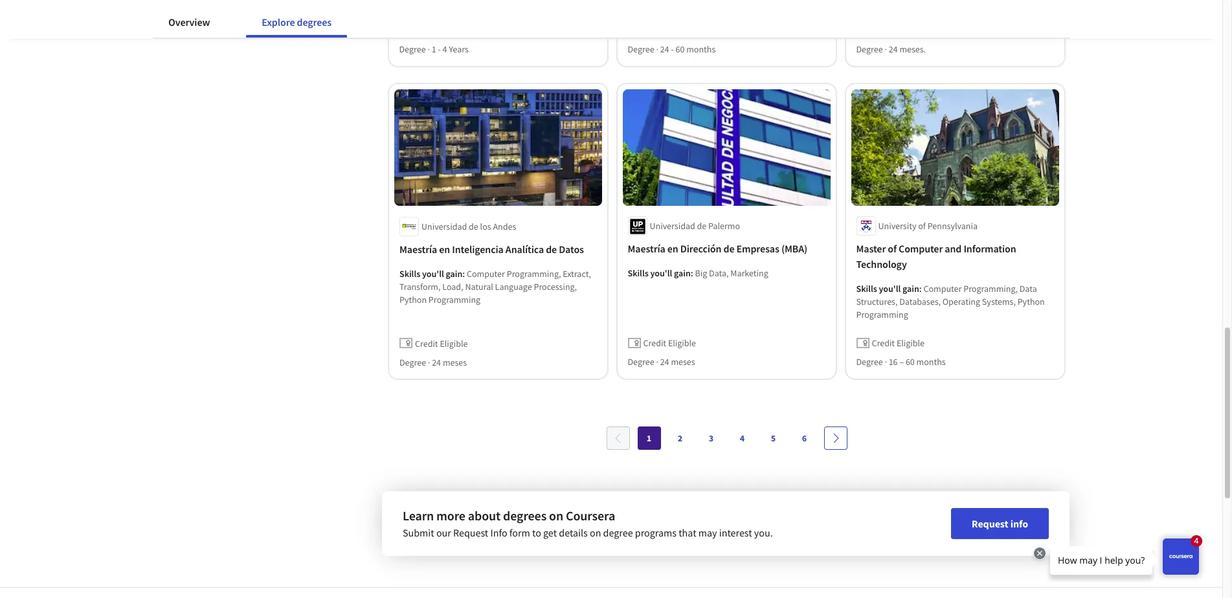 Task type: locate. For each thing, give the bounding box(es) containing it.
0 horizontal spatial skills you'll gain :
[[400, 268, 467, 279]]

programming,
[[507, 268, 561, 279], [964, 283, 1019, 295]]

about
[[468, 508, 501, 524]]

1 horizontal spatial 60
[[907, 356, 916, 368]]

maestría down the universidad de palermo
[[628, 242, 666, 255]]

-
[[439, 43, 441, 55], [672, 43, 675, 55]]

request inside button
[[972, 518, 1009, 531]]

1 vertical spatial degrees
[[503, 508, 547, 524]]

computer
[[900, 242, 944, 255], [467, 268, 505, 279], [925, 283, 963, 295]]

computer down university of pennsylvania
[[900, 242, 944, 255]]

universidad up 'dirección'
[[650, 220, 696, 232]]

1 horizontal spatial en
[[668, 242, 679, 255]]

1 credit eligible from the left
[[415, 338, 468, 349]]

1 degree · 24 meses from the left
[[400, 356, 467, 368]]

request
[[972, 518, 1009, 531], [454, 527, 489, 540]]

60
[[676, 43, 685, 55], [907, 356, 916, 368]]

degrees up form
[[503, 508, 547, 524]]

university
[[879, 220, 917, 232]]

0 horizontal spatial request
[[454, 527, 489, 540]]

2 vertical spatial computer
[[925, 283, 963, 295]]

1 vertical spatial 4
[[740, 433, 745, 445]]

1 horizontal spatial degrees
[[503, 508, 547, 524]]

1 maestría from the left
[[400, 242, 437, 255]]

0 horizontal spatial python
[[400, 294, 427, 305]]

0 horizontal spatial 4
[[443, 43, 448, 55]]

skills for maestría en inteligencia analítica de datos
[[400, 268, 421, 279]]

of for master
[[889, 242, 898, 255]]

months
[[687, 43, 716, 55], [917, 356, 947, 368]]

1 horizontal spatial request
[[972, 518, 1009, 531]]

systems,
[[983, 296, 1017, 308]]

1 vertical spatial skills you'll gain :
[[857, 283, 925, 295]]

1 vertical spatial computer
[[467, 268, 505, 279]]

computer up the natural
[[467, 268, 505, 279]]

0 horizontal spatial months
[[687, 43, 716, 55]]

: up load,
[[463, 268, 465, 279]]

skills you'll gain : up transform,
[[400, 268, 467, 279]]

programming, up language on the top of page
[[507, 268, 561, 279]]

0 vertical spatial of
[[919, 220, 927, 232]]

0 vertical spatial months
[[687, 43, 716, 55]]

maestría for maestría en dirección de empresas (mba)
[[628, 242, 666, 255]]

information
[[965, 242, 1017, 255]]

python down data
[[1019, 296, 1046, 308]]

0 horizontal spatial on
[[549, 508, 564, 524]]

data,
[[710, 268, 729, 279]]

2 horizontal spatial credit eligible
[[873, 338, 926, 349]]

palermo
[[709, 220, 741, 232]]

1 horizontal spatial universidad
[[650, 220, 696, 232]]

universidad up inteligencia
[[422, 220, 467, 232]]

skills up transform,
[[400, 268, 421, 279]]

1 horizontal spatial 4
[[740, 433, 745, 445]]

: for maestría
[[463, 268, 465, 279]]

1 credit from the left
[[415, 338, 438, 349]]

en left 'dirección'
[[668, 242, 679, 255]]

1 vertical spatial of
[[889, 242, 898, 255]]

1 universidad from the left
[[422, 220, 467, 232]]

credit
[[415, 338, 438, 349], [644, 338, 667, 349], [873, 338, 896, 349]]

0 vertical spatial 1
[[432, 43, 437, 55]]

2 credit from the left
[[644, 338, 667, 349]]

1 vertical spatial months
[[917, 356, 947, 368]]

skills
[[400, 268, 421, 279], [628, 268, 649, 279], [857, 283, 878, 295]]

degree · 24 meses.
[[857, 43, 927, 55]]

0 vertical spatial degrees
[[297, 16, 332, 29]]

0 horizontal spatial en
[[439, 242, 450, 255]]

24
[[661, 43, 670, 55], [890, 43, 899, 55], [432, 356, 441, 368], [661, 356, 670, 368]]

request down 'about'
[[454, 527, 489, 540]]

pennsylvania
[[929, 220, 979, 232]]

2 horizontal spatial you'll
[[880, 283, 902, 295]]

2 universidad from the left
[[650, 220, 696, 232]]

1 horizontal spatial skills you'll gain :
[[857, 283, 925, 295]]

2 meses from the left
[[672, 356, 696, 368]]

2 maestría from the left
[[628, 242, 666, 255]]

programming down load,
[[429, 294, 481, 305]]

overview button
[[153, 6, 226, 38]]

dirección
[[681, 242, 722, 255]]

0 horizontal spatial skills
[[400, 268, 421, 279]]

explore degrees
[[262, 16, 332, 29]]

(mba)
[[782, 242, 808, 255]]

0 horizontal spatial degrees
[[297, 16, 332, 29]]

4 button
[[731, 427, 754, 450]]

4 left 'years'
[[443, 43, 448, 55]]

of right 'university'
[[919, 220, 927, 232]]

: left big
[[691, 268, 694, 279]]

2 button
[[669, 427, 692, 450]]

go to next page image
[[831, 434, 841, 444]]

that
[[679, 527, 697, 540]]

0 horizontal spatial of
[[889, 242, 898, 255]]

1 horizontal spatial credit
[[644, 338, 667, 349]]

python down transform,
[[400, 294, 427, 305]]

0 vertical spatial programming
[[429, 294, 481, 305]]

:
[[463, 268, 465, 279], [691, 268, 694, 279], [920, 283, 923, 295]]

of up "technology"
[[889, 242, 898, 255]]

1 horizontal spatial maestría
[[628, 242, 666, 255]]

3 eligible from the left
[[898, 338, 926, 349]]

tab list
[[153, 6, 368, 38]]

info
[[1011, 518, 1029, 531]]

0 vertical spatial skills you'll gain :
[[400, 268, 467, 279]]

1 eligible from the left
[[440, 338, 468, 349]]

0 horizontal spatial -
[[439, 43, 441, 55]]

1 horizontal spatial meses
[[672, 356, 696, 368]]

skills for master of computer and information technology
[[857, 283, 878, 295]]

master
[[857, 242, 887, 255]]

1 vertical spatial on
[[590, 527, 601, 540]]

1 meses from the left
[[443, 356, 467, 368]]

1 left the 2
[[647, 433, 652, 445]]

natural
[[465, 281, 494, 292]]

of
[[919, 220, 927, 232], [889, 242, 898, 255]]

0 horizontal spatial :
[[463, 268, 465, 279]]

3 credit from the left
[[873, 338, 896, 349]]

maestría up transform,
[[400, 242, 437, 255]]

eligible
[[440, 338, 468, 349], [669, 338, 697, 349], [898, 338, 926, 349]]

you'll up structures,
[[880, 283, 902, 295]]

universidad for dirección
[[650, 220, 696, 232]]

technology
[[857, 258, 908, 271]]

2 credit eligible from the left
[[644, 338, 697, 349]]

universidad
[[422, 220, 467, 232], [650, 220, 696, 232]]

0 horizontal spatial credit
[[415, 338, 438, 349]]

1 horizontal spatial programming,
[[964, 283, 1019, 295]]

·
[[428, 43, 430, 55], [657, 43, 659, 55], [886, 43, 888, 55], [428, 356, 430, 368], [657, 356, 659, 368], [886, 356, 888, 368]]

1 horizontal spatial skills
[[628, 268, 649, 279]]

on up get
[[549, 508, 564, 524]]

1 vertical spatial programming
[[857, 309, 909, 321]]

0 vertical spatial programming,
[[507, 268, 561, 279]]

2 horizontal spatial :
[[920, 283, 923, 295]]

degree · 16 – 60 months
[[857, 356, 947, 368]]

degrees right explore
[[297, 16, 332, 29]]

transform,
[[400, 281, 441, 292]]

2 horizontal spatial gain
[[903, 283, 920, 295]]

on
[[549, 508, 564, 524], [590, 527, 601, 540]]

3 credit eligible from the left
[[873, 338, 926, 349]]

2 - from the left
[[672, 43, 675, 55]]

1 horizontal spatial programming
[[857, 309, 909, 321]]

4 inside button
[[740, 433, 745, 445]]

gain left big
[[675, 268, 691, 279]]

2 eligible from the left
[[669, 338, 697, 349]]

degree · 1 - 4 years
[[400, 43, 469, 55]]

databases,
[[900, 296, 942, 308]]

0 horizontal spatial you'll
[[422, 268, 444, 279]]

gain up databases,
[[903, 283, 920, 295]]

you'll
[[422, 268, 444, 279], [651, 268, 673, 279], [880, 283, 902, 295]]

computer up operating
[[925, 283, 963, 295]]

structures,
[[857, 296, 899, 308]]

0 horizontal spatial gain
[[446, 268, 463, 279]]

degree · 24 meses
[[400, 356, 467, 368], [628, 356, 696, 368]]

1 horizontal spatial credit eligible
[[644, 338, 697, 349]]

1 horizontal spatial degree · 24 meses
[[628, 356, 696, 368]]

credit eligible for inteligencia
[[415, 338, 468, 349]]

learn more about  degrees on coursera submit our request info form to get details on degree programs that may interest you.
[[403, 508, 773, 540]]

more
[[437, 508, 466, 524]]

and
[[946, 242, 963, 255]]

universidad de los andes
[[422, 220, 517, 232]]

en for inteligencia
[[439, 242, 450, 255]]

skills right extract,
[[628, 268, 649, 279]]

2 horizontal spatial eligible
[[898, 338, 926, 349]]

1 horizontal spatial python
[[1019, 296, 1046, 308]]

1 horizontal spatial months
[[917, 356, 947, 368]]

degrees
[[297, 16, 332, 29], [503, 508, 547, 524]]

gain
[[446, 268, 463, 279], [675, 268, 691, 279], [903, 283, 920, 295]]

programming, inside computer programming, extract, transform, load, natural language processing, python programming
[[507, 268, 561, 279]]

1 horizontal spatial of
[[919, 220, 927, 232]]

0 vertical spatial 60
[[676, 43, 685, 55]]

programming, up systems,
[[964, 283, 1019, 295]]

2 en from the left
[[668, 242, 679, 255]]

eligible for computer
[[898, 338, 926, 349]]

3 button
[[700, 427, 723, 450]]

1 vertical spatial 60
[[907, 356, 916, 368]]

0 horizontal spatial meses
[[443, 356, 467, 368]]

marketing
[[731, 268, 769, 279]]

programming, for de
[[507, 268, 561, 279]]

1 horizontal spatial 1
[[647, 433, 652, 445]]

programming, inside computer programming, data structures, databases, operating systems, python programming
[[964, 283, 1019, 295]]

0 horizontal spatial maestría
[[400, 242, 437, 255]]

programming
[[429, 294, 481, 305], [857, 309, 909, 321]]

en down universidad de los andes at the left of the page
[[439, 242, 450, 255]]

1 horizontal spatial eligible
[[669, 338, 697, 349]]

0 horizontal spatial eligible
[[440, 338, 468, 349]]

on down coursera
[[590, 527, 601, 540]]

meses for dirección
[[672, 356, 696, 368]]

you'll up transform,
[[422, 268, 444, 279]]

0 horizontal spatial credit eligible
[[415, 338, 468, 349]]

credit eligible for computer
[[873, 338, 926, 349]]

programming inside computer programming, extract, transform, load, natural language processing, python programming
[[429, 294, 481, 305]]

0 horizontal spatial degree · 24 meses
[[400, 356, 467, 368]]

1 horizontal spatial on
[[590, 527, 601, 540]]

2 degree · 24 meses from the left
[[628, 356, 696, 368]]

universidad de palermo
[[650, 220, 741, 232]]

0 horizontal spatial universidad
[[422, 220, 467, 232]]

0 horizontal spatial programming,
[[507, 268, 561, 279]]

skills you'll gain : up structures,
[[857, 283, 925, 295]]

degrees inside button
[[297, 16, 332, 29]]

1 - from the left
[[439, 43, 441, 55]]

1 vertical spatial 1
[[647, 433, 652, 445]]

credit for maestría en dirección de empresas (mba)
[[644, 338, 667, 349]]

gain for master
[[903, 283, 920, 295]]

python inside computer programming, extract, transform, load, natural language processing, python programming
[[400, 294, 427, 305]]

computer inside computer programming, extract, transform, load, natural language processing, python programming
[[467, 268, 505, 279]]

2 horizontal spatial credit
[[873, 338, 896, 349]]

skills you'll gain :
[[400, 268, 467, 279], [857, 283, 925, 295]]

computer programming, data structures, databases, operating systems, python programming
[[857, 283, 1046, 321]]

python
[[400, 294, 427, 305], [1019, 296, 1046, 308]]

meses
[[443, 356, 467, 368], [672, 356, 696, 368]]

programming down structures,
[[857, 309, 909, 321]]

de left datos
[[546, 242, 557, 255]]

0 horizontal spatial programming
[[429, 294, 481, 305]]

: up databases,
[[920, 283, 923, 295]]

0 vertical spatial computer
[[900, 242, 944, 255]]

1 horizontal spatial -
[[672, 43, 675, 55]]

1 left 'years'
[[432, 43, 437, 55]]

1 horizontal spatial :
[[691, 268, 694, 279]]

request left info
[[972, 518, 1009, 531]]

degree · 24 - 60 months
[[628, 43, 716, 55]]

0 horizontal spatial 60
[[676, 43, 685, 55]]

computer for master of computer and information technology
[[925, 283, 963, 295]]

skills up structures,
[[857, 283, 878, 295]]

en for dirección
[[668, 242, 679, 255]]

4 right 3 button
[[740, 433, 745, 445]]

andes
[[493, 220, 517, 232]]

gain up load,
[[446, 268, 463, 279]]

0 vertical spatial 4
[[443, 43, 448, 55]]

analítica
[[506, 242, 544, 255]]

1 vertical spatial programming,
[[964, 283, 1019, 295]]

meses for inteligencia
[[443, 356, 467, 368]]

5
[[772, 433, 776, 445]]

computer inside computer programming, data structures, databases, operating systems, python programming
[[925, 283, 963, 295]]

of inside master of computer and information technology
[[889, 242, 898, 255]]

en
[[439, 242, 450, 255], [668, 242, 679, 255]]

you'll left big
[[651, 268, 673, 279]]

1 en from the left
[[439, 242, 450, 255]]

2 horizontal spatial skills
[[857, 283, 878, 295]]

1 inside button
[[647, 433, 652, 445]]

credit eligible
[[415, 338, 468, 349], [644, 338, 697, 349], [873, 338, 926, 349]]



Task type: vqa. For each thing, say whether or not it's contained in the screenshot.
COURSERA
yes



Task type: describe. For each thing, give the bounding box(es) containing it.
to
[[533, 527, 542, 540]]

months for degree · 16 – 60 months
[[917, 356, 947, 368]]

degree · 24 meses for dirección
[[628, 356, 696, 368]]

submit
[[403, 527, 435, 540]]

: for master
[[920, 283, 923, 295]]

university of pennsylvania
[[879, 220, 979, 232]]

our
[[437, 527, 451, 540]]

programming inside computer programming, data structures, databases, operating systems, python programming
[[857, 309, 909, 321]]

de left palermo
[[698, 220, 707, 232]]

data
[[1021, 283, 1038, 295]]

interest
[[720, 527, 753, 540]]

learn
[[403, 508, 434, 524]]

eligible for inteligencia
[[440, 338, 468, 349]]

3
[[709, 433, 714, 445]]

python inside computer programming, data structures, databases, operating systems, python programming
[[1019, 296, 1046, 308]]

master of computer and information technology link
[[857, 241, 1055, 272]]

- for 1
[[439, 43, 441, 55]]

programming, for information
[[964, 283, 1019, 295]]

6
[[803, 433, 807, 445]]

get
[[544, 527, 557, 540]]

request info button
[[952, 509, 1050, 540]]

you'll for master
[[880, 283, 902, 295]]

computer for maestría en inteligencia analítica de datos
[[467, 268, 505, 279]]

16
[[890, 356, 899, 368]]

degrees inside learn more about  degrees on coursera submit our request info form to get details on degree programs that may interest you.
[[503, 508, 547, 524]]

credit for maestría en inteligencia analítica de datos
[[415, 338, 438, 349]]

tab list containing overview
[[153, 6, 368, 38]]

maestría en dirección de empresas (mba) link
[[628, 241, 826, 257]]

computer inside master of computer and information technology
[[900, 242, 944, 255]]

maestría for maestría en inteligencia analítica de datos
[[400, 242, 437, 255]]

0 vertical spatial on
[[549, 508, 564, 524]]

datos
[[559, 242, 584, 255]]

gain for maestría
[[446, 268, 463, 279]]

coursera
[[566, 508, 616, 524]]

- for 24
[[672, 43, 675, 55]]

1 horizontal spatial you'll
[[651, 268, 673, 279]]

maestría en dirección de empresas (mba)
[[628, 242, 808, 255]]

inteligencia
[[452, 242, 504, 255]]

maestría en inteligencia analítica de datos
[[400, 242, 584, 255]]

credit eligible for dirección
[[644, 338, 697, 349]]

maestría en inteligencia analítica de datos link
[[400, 241, 597, 257]]

overview
[[168, 16, 210, 29]]

2
[[678, 433, 683, 445]]

eligible for dirección
[[669, 338, 697, 349]]

explore
[[262, 16, 295, 29]]

programs
[[635, 527, 677, 540]]

skills you'll gain : big data, marketing
[[628, 268, 769, 279]]

degree
[[604, 527, 633, 540]]

–
[[900, 356, 905, 368]]

processing,
[[534, 281, 577, 292]]

request info
[[972, 518, 1029, 531]]

extract,
[[563, 268, 591, 279]]

de down palermo
[[724, 242, 735, 255]]

you'll for maestría
[[422, 268, 444, 279]]

load,
[[443, 281, 464, 292]]

0 horizontal spatial 1
[[432, 43, 437, 55]]

los
[[480, 220, 491, 232]]

meses.
[[900, 43, 927, 55]]

form
[[510, 527, 530, 540]]

1 button
[[638, 427, 661, 450]]

request inside learn more about  degrees on coursera submit our request info form to get details on degree programs that may interest you.
[[454, 527, 489, 540]]

months for degree · 24 - 60 months
[[687, 43, 716, 55]]

universidad for inteligencia
[[422, 220, 467, 232]]

you.
[[755, 527, 773, 540]]

explore degrees button
[[246, 6, 347, 38]]

skills you'll gain : for master
[[857, 283, 925, 295]]

6 button
[[793, 427, 817, 450]]

details
[[559, 527, 588, 540]]

de left 'los'
[[469, 220, 479, 232]]

computer programming, extract, transform, load, natural language processing, python programming
[[400, 268, 591, 305]]

master of computer and information technology
[[857, 242, 1017, 271]]

skills you'll gain : for maestría
[[400, 268, 467, 279]]

may
[[699, 527, 718, 540]]

operating
[[943, 296, 981, 308]]

degree · 24 meses for inteligencia
[[400, 356, 467, 368]]

info
[[491, 527, 508, 540]]

60 for -
[[676, 43, 685, 55]]

big
[[696, 268, 708, 279]]

60 for –
[[907, 356, 916, 368]]

5 button
[[762, 427, 786, 450]]

1 horizontal spatial gain
[[675, 268, 691, 279]]

years
[[450, 43, 469, 55]]

credit for master of computer and information technology
[[873, 338, 896, 349]]

empresas
[[737, 242, 780, 255]]

language
[[495, 281, 532, 292]]

of for university
[[919, 220, 927, 232]]



